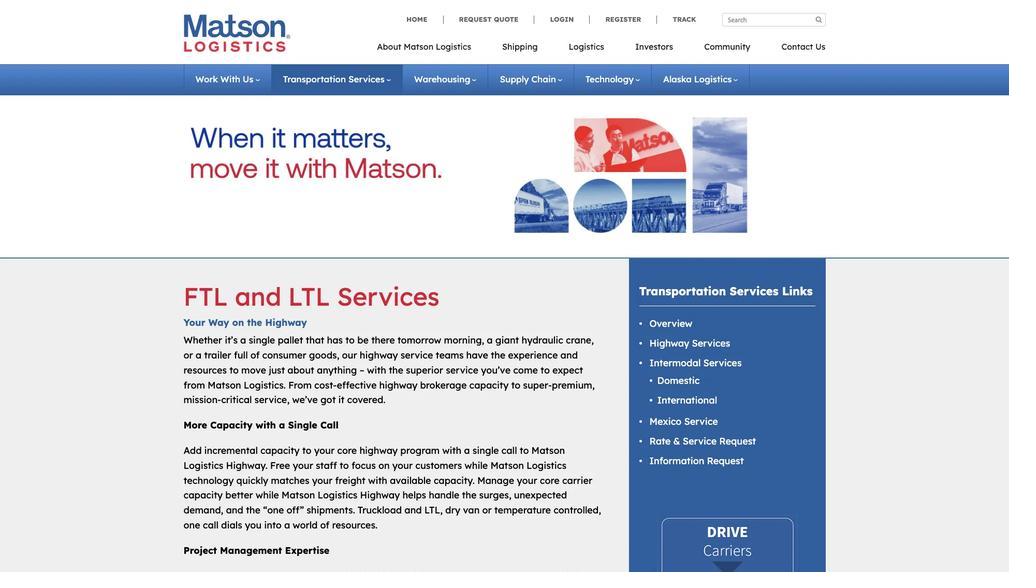 Task type: locate. For each thing, give the bounding box(es) containing it.
matson
[[404, 41, 434, 52], [208, 379, 241, 391], [532, 445, 565, 456], [491, 459, 524, 471], [282, 489, 315, 501]]

0 vertical spatial or
[[184, 349, 193, 361]]

into
[[264, 519, 282, 531]]

carrier image
[[658, 515, 798, 572]]

single inside add incremental capacity to your core highway program with a single call to matson logistics highway. free your staff to focus on your customers while matson logistics technology quickly matches your freight with available capacity. manage your core carrier capacity better while matson logistics highway helps handle the surges, unexpected demand, and the "one off" shipments. truckload and ltl, dry van or temperature controlled, one call dials you into a world of resources.
[[473, 445, 499, 456]]

supply
[[500, 74, 529, 84]]

investors
[[636, 41, 674, 52]]

0 vertical spatial highway
[[265, 316, 307, 328]]

your way on the highway
[[184, 316, 307, 328]]

be
[[358, 334, 369, 346]]

highway down "superior"
[[380, 379, 418, 391]]

of inside the 'whether it's a single pallet that has to be there tomorrow morning, a giant hydraulic crane, or a trailer full of consumer goods, our highway service teams have the experience and resources to move just about anything – with the superior service you've come to expect from matson logistics. from cost-effective highway brokerage capacity to super-premium, mission-critical service, we've got it covered.'
[[251, 349, 260, 361]]

it's
[[225, 334, 238, 346]]

quickly
[[237, 474, 269, 486]]

0 horizontal spatial while
[[256, 489, 279, 501]]

matson up manage
[[491, 459, 524, 471]]

services for highway services
[[692, 337, 731, 349]]

highway.
[[226, 459, 268, 471]]

service
[[401, 349, 433, 361], [446, 364, 479, 376]]

a
[[240, 334, 246, 346], [487, 334, 493, 346], [196, 349, 202, 361], [279, 419, 285, 431], [464, 445, 470, 456], [284, 519, 290, 531]]

about
[[377, 41, 402, 52]]

0 horizontal spatial of
[[251, 349, 260, 361]]

manage
[[478, 474, 515, 486]]

highway inside add incremental capacity to your core highway program with a single call to matson logistics highway. free your staff to focus on your customers while matson logistics technology quickly matches your freight with available capacity. manage your core carrier capacity better while matson logistics highway helps handle the surges, unexpected demand, and the "one off" shipments. truckload and ltl, dry van or temperature controlled, one call dials you into a world of resources.
[[360, 445, 398, 456]]

of right full
[[251, 349, 260, 361]]

request left quote at the top of the page
[[459, 15, 492, 23]]

or down whether
[[184, 349, 193, 361]]

2 vertical spatial highway
[[360, 445, 398, 456]]

ltl
[[288, 281, 331, 312]]

dry
[[446, 504, 461, 516]]

call up manage
[[502, 445, 517, 456]]

international
[[658, 394, 718, 406]]

request down rate & service request
[[708, 455, 744, 467]]

service down the teams
[[446, 364, 479, 376]]

while up "one
[[256, 489, 279, 501]]

whether it's a single pallet that has to be there tomorrow morning, a giant hydraulic crane, or a trailer full of consumer goods, our highway service teams have the experience and resources to move just about anything – with the superior service you've come to expect from matson logistics. from cost-effective highway brokerage capacity to super-premium, mission-critical service, we've got it covered.
[[184, 334, 595, 406]]

world
[[293, 519, 318, 531]]

with
[[221, 74, 240, 84]]

goods,
[[309, 349, 340, 361]]

services for transportation services
[[349, 74, 385, 84]]

1 vertical spatial service
[[446, 364, 479, 376]]

or inside the 'whether it's a single pallet that has to be there tomorrow morning, a giant hydraulic crane, or a trailer full of consumer goods, our highway service teams have the experience and resources to move just about anything – with the superior service you've come to expect from matson logistics. from cost-effective highway brokerage capacity to super-premium, mission-critical service, we've got it covered.'
[[184, 349, 193, 361]]

highway down there
[[360, 349, 398, 361]]

request up information request
[[720, 435, 757, 447]]

logistics up warehousing link
[[436, 41, 472, 52]]

highway up pallet at left
[[265, 316, 307, 328]]

mexico service link
[[650, 416, 719, 428]]

focus
[[352, 459, 376, 471]]

us right with
[[243, 74, 254, 84]]

domestic
[[658, 375, 700, 386]]

add incremental capacity to your core highway program with a single call to matson logistics highway. free your staff to focus on your customers while matson logistics technology quickly matches your freight with available capacity. manage your core carrier capacity better while matson logistics highway helps handle the surges, unexpected demand, and the "one off" shipments. truckload and ltl, dry van or temperature controlled, one call dials you into a world of resources.
[[184, 445, 602, 531]]

a up the capacity.
[[464, 445, 470, 456]]

single
[[249, 334, 275, 346], [473, 445, 499, 456]]

transportation for transportation services links
[[640, 284, 727, 298]]

information request
[[650, 455, 744, 467]]

warehousing
[[414, 74, 471, 84]]

and up dials at the left bottom of the page
[[226, 504, 243, 516]]

hydraulic
[[522, 334, 564, 346]]

single down 'your way on the highway'
[[249, 334, 275, 346]]

information request link
[[650, 455, 744, 467]]

0 horizontal spatial service
[[401, 349, 433, 361]]

1 vertical spatial highway
[[650, 337, 690, 349]]

register
[[606, 15, 642, 23]]

0 vertical spatial request
[[459, 15, 492, 23]]

matson inside top menu navigation
[[404, 41, 434, 52]]

that
[[306, 334, 325, 346]]

matson logistics image
[[184, 15, 290, 52]]

services down highway services link
[[704, 357, 742, 369]]

single up manage
[[473, 445, 499, 456]]

0 vertical spatial core
[[337, 445, 357, 456]]

service up information request link
[[683, 435, 717, 447]]

project management expertise
[[184, 544, 330, 556]]

call down demand,
[[203, 519, 219, 531]]

0 horizontal spatial transportation
[[283, 74, 346, 84]]

highway down overview link
[[650, 337, 690, 349]]

the up van
[[462, 489, 477, 501]]

services
[[349, 74, 385, 84], [337, 281, 440, 312], [730, 284, 779, 298], [692, 337, 731, 349], [704, 357, 742, 369]]

work with us
[[196, 74, 254, 84]]

0 vertical spatial on
[[232, 316, 244, 328]]

call
[[502, 445, 517, 456], [203, 519, 219, 531]]

capacity up demand,
[[184, 489, 223, 501]]

to down come
[[512, 379, 521, 391]]

0 horizontal spatial us
[[243, 74, 254, 84]]

highway
[[265, 316, 307, 328], [650, 337, 690, 349], [360, 489, 400, 501]]

logistics inside about matson logistics link
[[436, 41, 472, 52]]

service down tomorrow at the bottom left
[[401, 349, 433, 361]]

services up there
[[337, 281, 440, 312]]

1 horizontal spatial or
[[483, 504, 492, 516]]

1 vertical spatial call
[[203, 519, 219, 531]]

transportation services link
[[283, 74, 391, 84]]

trailer
[[204, 349, 231, 361]]

1 horizontal spatial core
[[540, 474, 560, 486]]

1 horizontal spatial highway
[[360, 489, 400, 501]]

whether
[[184, 334, 222, 346]]

logistics down login
[[569, 41, 605, 52]]

the up you
[[246, 504, 261, 516]]

matson down home at the left top
[[404, 41, 434, 52]]

login
[[551, 15, 574, 23]]

2 vertical spatial highway
[[360, 489, 400, 501]]

your up staff
[[314, 445, 335, 456]]

rate
[[650, 435, 671, 447]]

with up customers
[[443, 445, 462, 456]]

1 horizontal spatial call
[[502, 445, 517, 456]]

0 vertical spatial us
[[816, 41, 826, 52]]

0 vertical spatial transportation
[[283, 74, 346, 84]]

superior
[[406, 364, 444, 376]]

2 horizontal spatial highway
[[650, 337, 690, 349]]

1 horizontal spatial single
[[473, 445, 499, 456]]

1 horizontal spatial transportation
[[640, 284, 727, 298]]

of inside add incremental capacity to your core highway program with a single call to matson logistics highway. free your staff to focus on your customers while matson logistics technology quickly matches your freight with available capacity. manage your core carrier capacity better while matson logistics highway helps handle the surges, unexpected demand, and the "one off" shipments. truckload and ltl, dry van or temperature controlled, one call dials you into a world of resources.
[[321, 519, 330, 531]]

a left giant
[[487, 334, 493, 346]]

0 horizontal spatial or
[[184, 349, 193, 361]]

teams
[[436, 349, 464, 361]]

shipping link
[[487, 38, 554, 60]]

1 horizontal spatial us
[[816, 41, 826, 52]]

consumer
[[262, 349, 307, 361]]

core up unexpected in the bottom of the page
[[540, 474, 560, 486]]

highway inside transportation services links section
[[650, 337, 690, 349]]

about matson logistics
[[377, 41, 472, 52]]

us right contact
[[816, 41, 826, 52]]

1 vertical spatial while
[[256, 489, 279, 501]]

1 horizontal spatial while
[[465, 459, 488, 471]]

0 horizontal spatial on
[[232, 316, 244, 328]]

services for intermodal services
[[704, 357, 742, 369]]

0 horizontal spatial highway
[[265, 316, 307, 328]]

search image
[[816, 16, 823, 23]]

None search field
[[723, 13, 826, 26]]

core up focus on the bottom of page
[[337, 445, 357, 456]]

a left single
[[279, 419, 285, 431]]

with right –
[[367, 364, 386, 376]]

with down focus on the bottom of page
[[368, 474, 388, 486]]

and up expect
[[561, 349, 578, 361]]

or right van
[[483, 504, 492, 516]]

1 vertical spatial of
[[321, 519, 330, 531]]

1 vertical spatial transportation
[[640, 284, 727, 298]]

a down whether
[[196, 349, 202, 361]]

transportation inside section
[[640, 284, 727, 298]]

and down helps
[[405, 504, 422, 516]]

overview link
[[650, 318, 693, 330]]

request inside "link"
[[459, 15, 492, 23]]

and
[[235, 281, 282, 312], [561, 349, 578, 361], [226, 504, 243, 516], [405, 504, 422, 516]]

while up manage
[[465, 459, 488, 471]]

transportation for transportation services
[[283, 74, 346, 84]]

service up rate & service request link
[[685, 416, 719, 428]]

dials
[[221, 519, 242, 531]]

on right focus on the bottom of page
[[379, 459, 390, 471]]

1 vertical spatial single
[[473, 445, 499, 456]]

with down service,
[[256, 419, 276, 431]]

critical
[[221, 394, 252, 406]]

services up intermodal services link
[[692, 337, 731, 349]]

resources.
[[332, 519, 378, 531]]

of down shipments. at the bottom
[[321, 519, 330, 531]]

technology link
[[586, 74, 640, 84]]

0 vertical spatial capacity
[[470, 379, 509, 391]]

with inside the 'whether it's a single pallet that has to be there tomorrow morning, a giant hydraulic crane, or a trailer full of consumer goods, our highway service teams have the experience and resources to move just about anything – with the superior service you've come to expect from matson logistics. from cost-effective highway brokerage capacity to super-premium, mission-critical service, we've got it covered.'
[[367, 364, 386, 376]]

customers
[[416, 459, 462, 471]]

0 horizontal spatial core
[[337, 445, 357, 456]]

Search search field
[[723, 13, 826, 26]]

ftl
[[184, 281, 228, 312]]

2 vertical spatial capacity
[[184, 489, 223, 501]]

crane,
[[566, 334, 594, 346]]

0 vertical spatial single
[[249, 334, 275, 346]]

1 vertical spatial on
[[379, 459, 390, 471]]

the
[[247, 316, 262, 328], [491, 349, 506, 361], [389, 364, 404, 376], [462, 489, 477, 501], [246, 504, 261, 516]]

0 vertical spatial while
[[465, 459, 488, 471]]

the up you've
[[491, 349, 506, 361]]

capacity inside the 'whether it's a single pallet that has to be there tomorrow morning, a giant hydraulic crane, or a trailer full of consumer goods, our highway service teams have the experience and resources to move just about anything – with the superior service you've come to expect from matson logistics. from cost-effective highway brokerage capacity to super-premium, mission-critical service, we've got it covered.'
[[470, 379, 509, 391]]

capacity.
[[434, 474, 475, 486]]

0 horizontal spatial single
[[249, 334, 275, 346]]

0 vertical spatial highway
[[360, 349, 398, 361]]

capacity up free
[[261, 445, 300, 456]]

0 vertical spatial of
[[251, 349, 260, 361]]

matson up critical
[[208, 379, 241, 391]]

top menu navigation
[[377, 38, 826, 60]]

free
[[270, 459, 290, 471]]

highway
[[360, 349, 398, 361], [380, 379, 418, 391], [360, 445, 398, 456]]

1 horizontal spatial on
[[379, 459, 390, 471]]

2 horizontal spatial capacity
[[470, 379, 509, 391]]

transportation services links
[[640, 284, 813, 298]]

1 horizontal spatial of
[[321, 519, 330, 531]]

highway up focus on the bottom of page
[[360, 445, 398, 456]]

temperature
[[495, 504, 551, 516]]

highway up truckload
[[360, 489, 400, 501]]

1 vertical spatial or
[[483, 504, 492, 516]]

on up the it's
[[232, 316, 244, 328]]

you've
[[481, 364, 511, 376]]

1 horizontal spatial service
[[446, 364, 479, 376]]

to down full
[[230, 364, 239, 376]]

capacity down you've
[[470, 379, 509, 391]]

your up available
[[393, 459, 413, 471]]

while
[[465, 459, 488, 471], [256, 489, 279, 501]]

services left links
[[730, 284, 779, 298]]

request
[[459, 15, 492, 23], [720, 435, 757, 447], [708, 455, 744, 467]]

matches
[[271, 474, 310, 486]]

1 vertical spatial capacity
[[261, 445, 300, 456]]

services down 'about' at the left of the page
[[349, 74, 385, 84]]



Task type: vqa. For each thing, say whether or not it's contained in the screenshot.
Community Link
yes



Task type: describe. For each thing, give the bounding box(es) containing it.
ftl and ltl services
[[184, 281, 440, 312]]

one
[[184, 519, 200, 531]]

1 vertical spatial service
[[683, 435, 717, 447]]

your
[[184, 316, 206, 328]]

logistics up shipments. at the bottom
[[318, 489, 358, 501]]

program
[[401, 445, 440, 456]]

highway services
[[650, 337, 731, 349]]

matson inside the 'whether it's a single pallet that has to be there tomorrow morning, a giant hydraulic crane, or a trailer full of consumer goods, our highway service teams have the experience and resources to move just about anything – with the superior service you've come to expect from matson logistics. from cost-effective highway brokerage capacity to super-premium, mission-critical service, we've got it covered.'
[[208, 379, 241, 391]]

there
[[372, 334, 395, 346]]

it
[[339, 394, 345, 406]]

your up matches
[[293, 459, 313, 471]]

intermodal services
[[650, 357, 742, 369]]

from
[[184, 379, 205, 391]]

you
[[245, 519, 262, 531]]

us inside top menu navigation
[[816, 41, 826, 52]]

freight
[[335, 474, 366, 486]]

to up 'super-'
[[541, 364, 550, 376]]

transportation services links section
[[616, 259, 839, 572]]

supply chain link
[[500, 74, 563, 84]]

2 vertical spatial request
[[708, 455, 744, 467]]

come
[[514, 364, 538, 376]]

to up freight
[[340, 459, 349, 471]]

staff
[[316, 459, 337, 471]]

just
[[269, 364, 285, 376]]

0 vertical spatial service
[[685, 416, 719, 428]]

logistics.
[[244, 379, 286, 391]]

warehousing link
[[414, 74, 477, 84]]

to down single
[[302, 445, 312, 456]]

anything
[[317, 364, 357, 376]]

the up full
[[247, 316, 262, 328]]

covered.
[[347, 394, 386, 406]]

expect
[[553, 364, 583, 376]]

add
[[184, 445, 202, 456]]

more capacity with a single call
[[184, 419, 339, 431]]

services for transportation services links
[[730, 284, 779, 298]]

call
[[321, 419, 339, 431]]

about matson logistics link
[[377, 38, 487, 60]]

way
[[209, 316, 229, 328]]

logistics link
[[554, 38, 620, 60]]

your down staff
[[312, 474, 333, 486]]

the left "superior"
[[389, 364, 404, 376]]

and inside the 'whether it's a single pallet that has to be there tomorrow morning, a giant hydraulic crane, or a trailer full of consumer goods, our highway service teams have the experience and resources to move just about anything – with the superior service you've come to expect from matson logistics. from cost-effective highway brokerage capacity to super-premium, mission-critical service, we've got it covered.'
[[561, 349, 578, 361]]

1 vertical spatial highway
[[380, 379, 418, 391]]

better
[[226, 489, 253, 501]]

more
[[184, 419, 207, 431]]

logistics inside logistics link
[[569, 41, 605, 52]]

effective
[[337, 379, 377, 391]]

and up 'your way on the highway'
[[235, 281, 282, 312]]

matson up carrier at the bottom right
[[532, 445, 565, 456]]

ltl,
[[425, 504, 443, 516]]

shipping
[[503, 41, 538, 52]]

rate & service request
[[650, 435, 757, 447]]

has
[[327, 334, 343, 346]]

1 horizontal spatial capacity
[[261, 445, 300, 456]]

rate & service request link
[[650, 435, 757, 447]]

demand,
[[184, 504, 224, 516]]

or inside add incremental capacity to your core highway program with a single call to matson logistics highway. free your staff to focus on your customers while matson logistics technology quickly matches your freight with available capacity. manage your core carrier capacity better while matson logistics highway helps handle the surges, unexpected demand, and the "one off" shipments. truckload and ltl, dry van or temperature controlled, one call dials you into a world of resources.
[[483, 504, 492, 516]]

mission-
[[184, 394, 221, 406]]

track link
[[657, 15, 697, 24]]

got
[[321, 394, 336, 406]]

logistics down community link
[[695, 74, 732, 84]]

off"
[[287, 504, 304, 516]]

tomorrow
[[398, 334, 442, 346]]

management
[[220, 544, 282, 556]]

to up unexpected in the bottom of the page
[[520, 445, 529, 456]]

on inside add incremental capacity to your core highway program with a single call to matson logistics highway. free your staff to focus on your customers while matson logistics technology quickly matches your freight with available capacity. manage your core carrier capacity better while matson logistics highway helps handle the surges, unexpected demand, and the "one off" shipments. truckload and ltl, dry van or temperature controlled, one call dials you into a world of resources.
[[379, 459, 390, 471]]

truckload
[[358, 504, 402, 516]]

logistics up unexpected in the bottom of the page
[[527, 459, 567, 471]]

overview
[[650, 318, 693, 330]]

a right the it's
[[240, 334, 246, 346]]

intermodal services link
[[650, 357, 742, 369]]

information
[[650, 455, 705, 467]]

project
[[184, 544, 217, 556]]

premium,
[[552, 379, 595, 391]]

domestic link
[[658, 375, 700, 386]]

expertise
[[285, 544, 330, 556]]

0 horizontal spatial capacity
[[184, 489, 223, 501]]

0 vertical spatial call
[[502, 445, 517, 456]]

–
[[360, 364, 365, 376]]

work
[[196, 74, 218, 84]]

move
[[242, 364, 266, 376]]

track
[[673, 15, 697, 23]]

0 horizontal spatial call
[[203, 519, 219, 531]]

van
[[463, 504, 480, 516]]

matson up "off""
[[282, 489, 315, 501]]

surges,
[[480, 489, 512, 501]]

single inside the 'whether it's a single pallet that has to be there tomorrow morning, a giant hydraulic crane, or a trailer full of consumer goods, our highway service teams have the experience and resources to move just about anything – with the superior service you've come to expect from matson logistics. from cost-effective highway brokerage capacity to super-premium, mission-critical service, we've got it covered.'
[[249, 334, 275, 346]]

1 vertical spatial request
[[720, 435, 757, 447]]

logistics up "technology"
[[184, 459, 224, 471]]

request quote link
[[443, 15, 534, 24]]

to left be
[[346, 334, 355, 346]]

alaska logistics link
[[664, 74, 739, 84]]

technology
[[184, 474, 234, 486]]

links
[[783, 284, 813, 298]]

about
[[288, 364, 315, 376]]

"one
[[263, 504, 284, 516]]

service,
[[255, 394, 290, 406]]

intermodal
[[650, 357, 701, 369]]

&
[[674, 435, 681, 447]]

work with us link
[[196, 74, 260, 84]]

international link
[[658, 394, 718, 406]]

1 vertical spatial core
[[540, 474, 560, 486]]

1 vertical spatial us
[[243, 74, 254, 84]]

capacity
[[210, 419, 253, 431]]

a right into at the bottom left of the page
[[284, 519, 290, 531]]

morning,
[[444, 334, 485, 346]]

shipments.
[[307, 504, 355, 516]]

we've
[[292, 394, 318, 406]]

your up unexpected in the bottom of the page
[[517, 474, 538, 486]]

quote
[[494, 15, 519, 23]]

0 vertical spatial service
[[401, 349, 433, 361]]

alaska services image
[[191, 106, 819, 244]]

from
[[289, 379, 312, 391]]

super-
[[524, 379, 552, 391]]

mexico
[[650, 416, 682, 428]]

mexico service
[[650, 416, 719, 428]]

contact
[[782, 41, 814, 52]]

highway inside add incremental capacity to your core highway program with a single call to matson logistics highway. free your staff to focus on your customers while matson logistics technology quickly matches your freight with available capacity. manage your core carrier capacity better while matson logistics highway helps handle the surges, unexpected demand, and the "one off" shipments. truckload and ltl, dry van or temperature controlled, one call dials you into a world of resources.
[[360, 489, 400, 501]]



